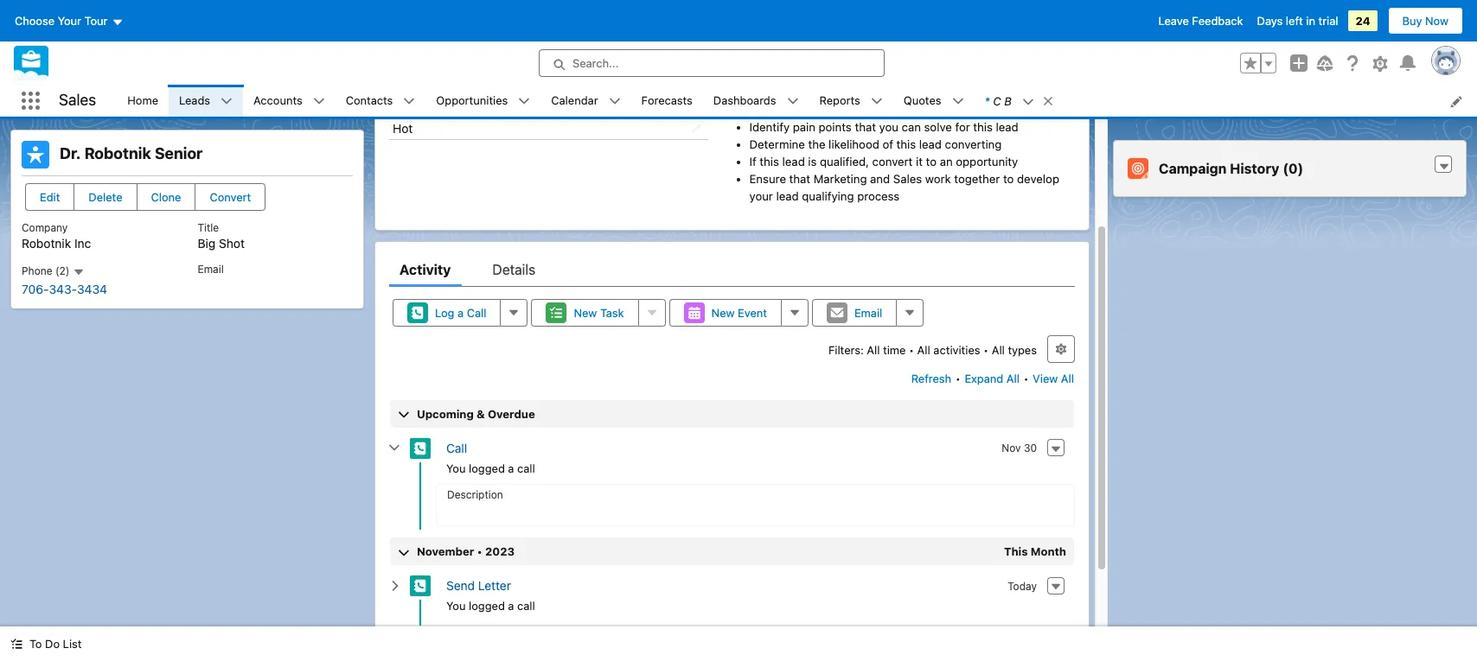 Task type: locate. For each thing, give the bounding box(es) containing it.
robotnik inside company robotnik inc
[[22, 236, 71, 251]]

feedback
[[1192, 14, 1244, 28]]

a down overdue
[[508, 462, 514, 476]]

call down upcoming
[[446, 441, 467, 456]]

text default image inside list item
[[1042, 95, 1054, 107]]

0 vertical spatial you logged a call
[[446, 462, 535, 476]]

you logged a call up description
[[446, 462, 535, 476]]

1 vertical spatial you logged a call
[[446, 600, 535, 614]]

edit
[[40, 190, 60, 204]]

2 logged from the top
[[469, 600, 505, 614]]

delete
[[89, 190, 122, 204]]

0 horizontal spatial this
[[760, 155, 779, 168]]

a for send letter
[[508, 600, 514, 614]]

1 vertical spatial to
[[1003, 172, 1014, 186]]

days
[[1257, 14, 1283, 28]]

0 horizontal spatial email
[[198, 263, 224, 276]]

your
[[58, 14, 81, 28]]

706-
[[22, 282, 49, 296]]

all left the time
[[867, 343, 880, 357]]

details link
[[493, 252, 536, 287]]

forecasts
[[642, 93, 693, 107]]

this right if
[[760, 155, 779, 168]]

today
[[1008, 580, 1037, 593]]

0 vertical spatial call
[[467, 306, 487, 320]]

1 call from the top
[[517, 462, 535, 476]]

text default image up for
[[952, 95, 964, 108]]

lead
[[996, 120, 1019, 134], [919, 137, 942, 151], [783, 155, 805, 168], [776, 189, 799, 203]]

1 new from the left
[[574, 306, 597, 320]]

group
[[1241, 53, 1277, 74]]

nov 30
[[1002, 442, 1037, 455]]

a right log
[[458, 306, 464, 320]]

you
[[446, 462, 466, 476], [446, 600, 466, 614]]

0 horizontal spatial new
[[574, 306, 597, 320]]

1 horizontal spatial sales
[[894, 172, 922, 186]]

text default image left the calendar link
[[518, 95, 531, 108]]

to
[[29, 638, 42, 651]]

2 you from the top
[[446, 600, 466, 614]]

campaign
[[1159, 161, 1227, 176]]

new for new event
[[712, 306, 735, 320]]

new inside new event button
[[712, 306, 735, 320]]

text default image inside contacts list item
[[403, 95, 416, 108]]

filters: all time • all activities • all types
[[829, 343, 1037, 357]]

text default image for calendar
[[609, 95, 621, 108]]

this down can
[[897, 137, 916, 151]]

call right log
[[467, 306, 487, 320]]

1 vertical spatial a
[[508, 462, 514, 476]]

1 vertical spatial logged
[[469, 600, 505, 614]]

qualifying
[[802, 189, 854, 203]]

you for send letter
[[446, 600, 466, 614]]

30
[[1024, 442, 1037, 455]]

text default image right b
[[1042, 95, 1054, 107]]

month
[[1031, 545, 1067, 559]]

text default image inside the accounts 'list item'
[[313, 95, 325, 108]]

dashboards link
[[703, 85, 787, 117]]

clone button
[[136, 183, 196, 211]]

0 vertical spatial email
[[198, 263, 224, 276]]

text default image right accounts
[[313, 95, 325, 108]]

you logged a call for call
[[446, 462, 535, 476]]

(2)
[[55, 265, 70, 278]]

•
[[909, 343, 914, 357], [984, 343, 989, 357], [956, 372, 961, 386], [1024, 372, 1029, 386], [477, 545, 483, 559]]

nov
[[1002, 442, 1021, 455]]

1 you logged a call from the top
[[446, 462, 535, 476]]

1 horizontal spatial email
[[855, 306, 883, 320]]

text default image inside reports list item
[[871, 95, 883, 108]]

this up converting
[[974, 120, 993, 134]]

1 logged call image from the top
[[410, 438, 431, 459]]

this month
[[1004, 545, 1067, 559]]

you down call link
[[446, 462, 466, 476]]

robotnik for company
[[22, 236, 71, 251]]

text default image
[[1042, 95, 1054, 107], [221, 95, 233, 108], [518, 95, 531, 108], [871, 95, 883, 108], [952, 95, 964, 108], [72, 266, 85, 278], [389, 580, 401, 592], [10, 639, 22, 651]]

home link
[[117, 85, 169, 117]]

home
[[127, 93, 158, 107]]

2 call from the top
[[517, 600, 535, 614]]

history
[[1230, 161, 1280, 176]]

ensure
[[750, 172, 786, 186]]

inc
[[74, 236, 91, 251]]

dr.
[[60, 144, 81, 163]]

1 vertical spatial sales
[[894, 172, 922, 186]]

leads list item
[[169, 85, 243, 117]]

november
[[417, 545, 474, 559]]

robotnik for dr.
[[84, 144, 151, 163]]

email up filters:
[[855, 306, 883, 320]]

new left task
[[574, 306, 597, 320]]

1 vertical spatial that
[[789, 172, 811, 186]]

you logged a call down letter
[[446, 600, 535, 614]]

0 vertical spatial that
[[855, 120, 876, 134]]

text default image inside calendar list item
[[609, 95, 621, 108]]

email down big
[[198, 263, 224, 276]]

email inside button
[[855, 306, 883, 320]]

1 vertical spatial logged call image
[[410, 577, 431, 597]]

sales up dr.
[[59, 91, 96, 109]]

text default image up hot
[[403, 95, 416, 108]]

call link
[[446, 441, 467, 456]]

text default image left to
[[10, 639, 22, 651]]

text default image up pain
[[787, 95, 799, 108]]

quotes list item
[[893, 85, 975, 117]]

campaign history (0)
[[1159, 161, 1304, 176]]

call
[[517, 462, 535, 476], [517, 600, 535, 614]]

logged for call
[[469, 462, 505, 476]]

a down letter
[[508, 600, 514, 614]]

tab list
[[389, 252, 1075, 287]]

log a call button
[[393, 299, 501, 327]]

expand
[[965, 372, 1004, 386]]

text default image up you
[[871, 95, 883, 108]]

text default image inside 'dashboards' list item
[[787, 95, 799, 108]]

2 vertical spatial a
[[508, 600, 514, 614]]

contacts
[[346, 93, 393, 107]]

list
[[117, 85, 1478, 117]]

details
[[493, 262, 536, 277]]

now
[[1426, 14, 1449, 28]]

lead down the ensure
[[776, 189, 799, 203]]

delete button
[[74, 183, 137, 211]]

leads link
[[169, 85, 221, 117]]

of
[[883, 137, 894, 151]]

title big shot
[[198, 221, 245, 251]]

0 vertical spatial you
[[446, 462, 466, 476]]

likelihood
[[829, 137, 880, 151]]

logged call image
[[410, 438, 431, 459], [410, 577, 431, 597]]

logged down letter
[[469, 600, 505, 614]]

new left event
[[712, 306, 735, 320]]

2 you logged a call from the top
[[446, 600, 535, 614]]

calendar
[[551, 93, 598, 107]]

text default image right leads
[[221, 95, 233, 108]]

1 logged from the top
[[469, 462, 505, 476]]

logged call image left call link
[[410, 438, 431, 459]]

lead image
[[22, 141, 49, 169]]

to down opportunity
[[1003, 172, 1014, 186]]

0 vertical spatial robotnik
[[84, 144, 151, 163]]

0 vertical spatial logged
[[469, 462, 505, 476]]

1 vertical spatial robotnik
[[22, 236, 71, 251]]

c
[[993, 94, 1001, 108]]

0 horizontal spatial that
[[789, 172, 811, 186]]

list item
[[975, 85, 1062, 117]]

buy
[[1403, 14, 1423, 28]]

1 horizontal spatial this
[[897, 137, 916, 151]]

logged up description
[[469, 462, 505, 476]]

you down send in the left bottom of the page
[[446, 600, 466, 614]]

1 horizontal spatial robotnik
[[84, 144, 151, 163]]

can
[[902, 120, 921, 134]]

contacts link
[[335, 85, 403, 117]]

0 vertical spatial logged call image
[[410, 438, 431, 459]]

text default image inside quotes list item
[[952, 95, 964, 108]]

quotes
[[904, 93, 942, 107]]

text default image right calendar
[[609, 95, 621, 108]]

1 vertical spatial call
[[517, 600, 535, 614]]

1 horizontal spatial that
[[855, 120, 876, 134]]

text default image inside opportunities list item
[[518, 95, 531, 108]]

contacts list item
[[335, 85, 426, 117]]

text default image for contacts
[[403, 95, 416, 108]]

text default image inside phone (2) dropdown button
[[72, 266, 85, 278]]

706-343-3434
[[22, 282, 107, 296]]

0 vertical spatial this
[[974, 120, 993, 134]]

new task
[[574, 306, 624, 320]]

reports list item
[[809, 85, 893, 117]]

3434
[[77, 282, 107, 296]]

accounts
[[254, 93, 303, 107]]

dashboards list item
[[703, 85, 809, 117]]

1 you from the top
[[446, 462, 466, 476]]

logged call image for call
[[410, 438, 431, 459]]

2 logged call image from the top
[[410, 577, 431, 597]]

marketing
[[814, 172, 867, 186]]

logged call image for send letter
[[410, 577, 431, 597]]

0 horizontal spatial sales
[[59, 91, 96, 109]]

convert
[[873, 155, 913, 168]]

new inside new task button
[[574, 306, 597, 320]]

to do list
[[29, 638, 82, 651]]

call for call
[[517, 462, 535, 476]]

0 horizontal spatial to
[[926, 155, 937, 168]]

1 vertical spatial you
[[446, 600, 466, 614]]

that down is
[[789, 172, 811, 186]]

company
[[22, 221, 68, 234]]

0 vertical spatial a
[[458, 306, 464, 320]]

0 vertical spatial call
[[517, 462, 535, 476]]

send letter
[[446, 579, 511, 594]]

1 horizontal spatial new
[[712, 306, 735, 320]]

• right the time
[[909, 343, 914, 357]]

0 horizontal spatial robotnik
[[22, 236, 71, 251]]

this
[[974, 120, 993, 134], [897, 137, 916, 151], [760, 155, 779, 168]]

hot
[[393, 121, 413, 136]]

1 vertical spatial email
[[855, 306, 883, 320]]

call
[[467, 306, 487, 320], [446, 441, 467, 456]]

robotnik down company
[[22, 236, 71, 251]]

all right the time
[[918, 343, 931, 357]]

convert
[[210, 190, 251, 204]]

robotnik up delete
[[84, 144, 151, 163]]

call inside button
[[467, 306, 487, 320]]

text default image
[[313, 95, 325, 108], [403, 95, 416, 108], [609, 95, 621, 108], [787, 95, 799, 108], [1022, 96, 1034, 108], [389, 442, 401, 454]]

refresh button
[[911, 365, 953, 392]]

2 horizontal spatial this
[[974, 120, 993, 134]]

upcoming
[[417, 407, 474, 421]]

to right it
[[926, 155, 937, 168]]

text default image right (2)
[[72, 266, 85, 278]]

*
[[985, 94, 990, 108]]

event
[[738, 306, 767, 320]]

new task button
[[532, 299, 639, 327]]

that up likelihood
[[855, 120, 876, 134]]

2 new from the left
[[712, 306, 735, 320]]

a
[[458, 306, 464, 320], [508, 462, 514, 476], [508, 600, 514, 614]]

logged call image left send in the left bottom of the page
[[410, 577, 431, 597]]

sales down it
[[894, 172, 922, 186]]



Task type: describe. For each thing, give the bounding box(es) containing it.
you logged a call for send letter
[[446, 600, 535, 614]]

description
[[447, 489, 503, 502]]

leads
[[179, 93, 210, 107]]

send letter link
[[446, 579, 511, 594]]

leave
[[1159, 14, 1189, 28]]

view
[[1033, 372, 1058, 386]]

log
[[435, 306, 455, 320]]

and
[[870, 172, 890, 186]]

days left in trial
[[1257, 14, 1339, 28]]

text default image left send in the left bottom of the page
[[389, 580, 401, 592]]

2023
[[485, 545, 515, 559]]

your
[[750, 189, 773, 203]]

points
[[819, 120, 852, 134]]

tour
[[84, 14, 108, 28]]

1 horizontal spatial to
[[1003, 172, 1014, 186]]

opportunities link
[[426, 85, 518, 117]]

an
[[940, 155, 953, 168]]

text default image left call link
[[389, 442, 401, 454]]

24
[[1356, 14, 1371, 28]]

activities
[[934, 343, 981, 357]]

letter
[[478, 579, 511, 594]]

senior
[[155, 144, 203, 163]]

quotes link
[[893, 85, 952, 117]]

qualified,
[[820, 155, 869, 168]]

calendar link
[[541, 85, 609, 117]]

work
[[925, 172, 951, 186]]

filters:
[[829, 343, 864, 357]]

if
[[750, 155, 757, 168]]

reports
[[820, 93, 861, 107]]

343-
[[49, 282, 77, 296]]

text default image for accounts
[[313, 95, 325, 108]]

view all link
[[1032, 365, 1075, 392]]

logged for send letter
[[469, 600, 505, 614]]

this
[[1004, 545, 1028, 559]]

activity
[[400, 262, 451, 277]]

lead down b
[[996, 120, 1019, 134]]

1 vertical spatial call
[[446, 441, 467, 456]]

all right view at the right bottom of the page
[[1061, 372, 1074, 386]]

new event
[[712, 306, 767, 320]]

0 vertical spatial sales
[[59, 91, 96, 109]]

all right expand
[[1007, 372, 1020, 386]]

text default image right b
[[1022, 96, 1034, 108]]

all left types
[[992, 343, 1005, 357]]

search...
[[573, 56, 619, 70]]

choose your tour button
[[14, 7, 124, 35]]

1 vertical spatial this
[[897, 137, 916, 151]]

&
[[477, 407, 485, 421]]

calendar list item
[[541, 85, 631, 117]]

a inside button
[[458, 306, 464, 320]]

lead down solve
[[919, 137, 942, 151]]

log a call
[[435, 306, 487, 320]]

tab list containing activity
[[389, 252, 1075, 287]]

together
[[954, 172, 1000, 186]]

• up expand
[[984, 343, 989, 357]]

opportunities
[[436, 93, 508, 107]]

text default image for dashboards
[[787, 95, 799, 108]]

in
[[1307, 14, 1316, 28]]

dashboards
[[714, 93, 776, 107]]

b
[[1005, 94, 1012, 108]]

refresh • expand all • view all
[[912, 372, 1074, 386]]

text default image inside leads 'list item'
[[221, 95, 233, 108]]

phone
[[22, 265, 52, 278]]

lead left is
[[783, 155, 805, 168]]

clone
[[151, 190, 181, 204]]

identify
[[750, 120, 790, 134]]

phone (2) button
[[22, 265, 85, 278]]

company robotnik inc
[[22, 221, 91, 251]]

0 vertical spatial to
[[926, 155, 937, 168]]

• left 2023
[[477, 545, 483, 559]]

the
[[808, 137, 826, 151]]

• left expand
[[956, 372, 961, 386]]

buy now button
[[1388, 7, 1464, 35]]

upcoming & overdue
[[417, 407, 535, 421]]

you for call
[[446, 462, 466, 476]]

reports link
[[809, 85, 871, 117]]

task
[[600, 306, 624, 320]]

it
[[916, 155, 923, 168]]

(0)
[[1283, 161, 1304, 176]]

call for send letter
[[517, 600, 535, 614]]

do
[[45, 638, 60, 651]]

search... button
[[539, 49, 885, 77]]

buy now
[[1403, 14, 1449, 28]]

text default image inside to do list button
[[10, 639, 22, 651]]

pain
[[793, 120, 816, 134]]

• left view at the right bottom of the page
[[1024, 372, 1029, 386]]

process
[[857, 189, 900, 203]]

706-343-3434 link
[[22, 282, 107, 296]]

for
[[955, 120, 970, 134]]

dr. robotnik senior
[[60, 144, 203, 163]]

list containing home
[[117, 85, 1478, 117]]

to do list button
[[0, 627, 92, 662]]

2 vertical spatial this
[[760, 155, 779, 168]]

develop
[[1017, 172, 1060, 186]]

expand all button
[[964, 365, 1021, 392]]

a for call
[[508, 462, 514, 476]]

choose
[[15, 14, 55, 28]]

list item containing *
[[975, 85, 1062, 117]]

opportunities list item
[[426, 85, 541, 117]]

trial
[[1319, 14, 1339, 28]]

list
[[63, 638, 82, 651]]

upcoming & overdue button
[[390, 400, 1074, 428]]

accounts list item
[[243, 85, 335, 117]]

is
[[808, 155, 817, 168]]

overdue
[[488, 407, 535, 421]]

new for new task
[[574, 306, 597, 320]]

leave feedback
[[1159, 14, 1244, 28]]

activity link
[[400, 252, 451, 287]]

november  •  2023
[[417, 545, 515, 559]]

edit button
[[25, 183, 75, 211]]

sales inside identify pain points that you can solve for this lead determine the likelihood of this lead converting if this lead is qualified, convert it to an opportunity ensure that marketing and sales work together to develop your lead qualifying process
[[894, 172, 922, 186]]

choose your tour
[[15, 14, 108, 28]]

title
[[198, 221, 219, 234]]

determine
[[750, 137, 805, 151]]



Task type: vqa. For each thing, say whether or not it's contained in the screenshot.
Phone (2) popup button
yes



